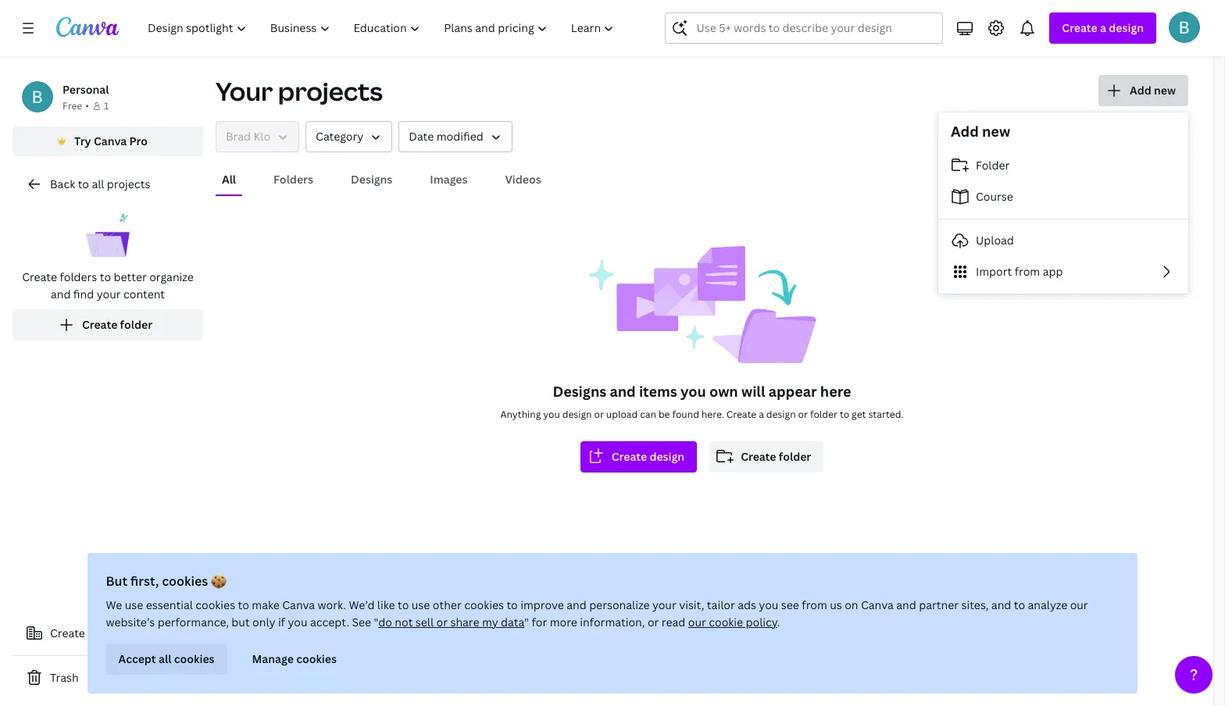 Task type: vqa. For each thing, say whether or not it's contained in the screenshot.
cookie
yes



Task type: describe. For each thing, give the bounding box(es) containing it.
cookies up my
[[465, 598, 504, 613]]

1 vertical spatial projects
[[107, 177, 150, 191]]

and right sites,
[[992, 598, 1012, 613]]

other
[[433, 598, 462, 613]]

and inside create folders to better organize and find your content
[[51, 287, 71, 302]]

accept
[[119, 652, 156, 667]]

trash link
[[13, 663, 203, 694]]

here.
[[702, 408, 724, 421]]

first,
[[131, 573, 159, 590]]

folder
[[976, 158, 1010, 173]]

data
[[501, 615, 525, 630]]

your inside create folders to better organize and find your content
[[97, 287, 121, 302]]

trash
[[50, 671, 79, 685]]

manage cookies button
[[240, 644, 350, 675]]

you up the 'policy'
[[760, 598, 779, 613]]

folder button
[[939, 150, 1189, 181]]

manage cookies
[[252, 652, 337, 667]]

but
[[106, 573, 128, 590]]

make
[[252, 598, 280, 613]]

or left 'read'
[[648, 615, 660, 630]]

images
[[430, 172, 468, 187]]

modified
[[437, 129, 484, 144]]

back to all projects
[[50, 177, 150, 191]]

import from app
[[976, 264, 1063, 279]]

app
[[1043, 264, 1063, 279]]

create design button
[[580, 442, 697, 473]]

date
[[409, 129, 434, 144]]

can
[[640, 408, 656, 421]]

🍪
[[211, 573, 227, 590]]

design down appear
[[767, 408, 796, 421]]

designs for designs and items you own will appear here anything you design or upload can be found here. create a design or folder to get started.
[[553, 382, 607, 401]]

2 horizontal spatial canva
[[862, 598, 894, 613]]

course
[[976, 189, 1014, 204]]

accept.
[[311, 615, 350, 630]]

import from app button
[[939, 256, 1189, 288]]

us
[[831, 598, 843, 613]]

from inside we use essential cookies to make canva work. we'd like to use other cookies to improve and personalize your visit, tailor ads you see from us on canva and partner sites, and to analyze our website's performance, but only if you accept. see "
[[802, 598, 828, 613]]

upload
[[606, 408, 638, 421]]

we
[[106, 598, 123, 613]]

manage
[[252, 652, 294, 667]]

found
[[672, 408, 699, 421]]

free •
[[63, 99, 89, 113]]

from inside button
[[1015, 264, 1040, 279]]

ads
[[738, 598, 757, 613]]

personal
[[63, 82, 109, 97]]

create inside designs and items you own will appear here anything you design or upload can be found here. create a design or folder to get started.
[[727, 408, 757, 421]]

be
[[659, 408, 670, 421]]

appear
[[769, 382, 817, 401]]

0 vertical spatial create folder button
[[13, 309, 203, 341]]

course button
[[939, 181, 1189, 213]]

items
[[639, 382, 677, 401]]

partner
[[920, 598, 959, 613]]

create inside create design "button"
[[612, 449, 647, 464]]

try canva pro button
[[13, 127, 203, 156]]

•
[[85, 99, 89, 113]]

design inside create design "button"
[[650, 449, 685, 464]]

free
[[63, 99, 82, 113]]

menu containing folder
[[939, 150, 1189, 288]]

a inside designs and items you own will appear here anything you design or upload can be found here. create a design or folder to get started.
[[759, 408, 764, 421]]

cookies up essential
[[162, 573, 209, 590]]

new inside add new dropdown button
[[1154, 83, 1176, 98]]

images button
[[424, 165, 474, 195]]

or left the upload
[[594, 408, 604, 421]]

1 vertical spatial add
[[951, 122, 979, 141]]

" inside we use essential cookies to make canva work. we'd like to use other cookies to improve and personalize your visit, tailor ads you see from us on canva and partner sites, and to analyze our website's performance, but only if you accept. see "
[[374, 615, 379, 630]]

1 horizontal spatial canva
[[283, 598, 315, 613]]

more
[[550, 615, 578, 630]]

you right "if"
[[288, 615, 308, 630]]

not
[[395, 615, 413, 630]]

1
[[104, 99, 109, 113]]

here
[[820, 382, 852, 401]]

sell
[[416, 615, 434, 630]]

to right "back"
[[78, 177, 89, 191]]

for
[[532, 615, 548, 630]]

try
[[74, 134, 91, 148]]

pro
[[129, 134, 148, 148]]

your
[[216, 74, 273, 108]]

videos button
[[499, 165, 548, 195]]

create a team button
[[13, 618, 203, 649]]

cookies inside button
[[297, 652, 337, 667]]

or down appear
[[798, 408, 808, 421]]

share
[[451, 615, 480, 630]]

0 horizontal spatial create folder
[[82, 317, 152, 332]]

we use essential cookies to make canva work. we'd like to use other cookies to improve and personalize your visit, tailor ads you see from us on canva and partner sites, and to analyze our website's performance, but only if you accept. see "
[[106, 598, 1089, 630]]

essential
[[146, 598, 193, 613]]

klo
[[254, 129, 270, 144]]

designs and items you own will appear here anything you design or upload can be found here. create a design or folder to get started.
[[501, 382, 904, 421]]

brad klo image
[[1169, 12, 1200, 43]]

folders button
[[267, 165, 320, 195]]

create folders to better organize and find your content
[[22, 270, 194, 302]]

1 use from the left
[[125, 598, 144, 613]]

policy
[[746, 615, 778, 630]]

designs button
[[345, 165, 399, 195]]

to inside create folders to better organize and find your content
[[100, 270, 111, 284]]

0 horizontal spatial our
[[689, 615, 707, 630]]

content
[[123, 287, 165, 302]]

import
[[976, 264, 1012, 279]]

all
[[222, 172, 236, 187]]

brad
[[226, 129, 251, 144]]

cookies inside button
[[175, 652, 215, 667]]

find
[[73, 287, 94, 302]]

create a team
[[50, 626, 123, 641]]

visit,
[[680, 598, 705, 613]]

my
[[483, 615, 499, 630]]

but
[[232, 615, 250, 630]]

folders
[[274, 172, 313, 187]]

Date modified button
[[399, 121, 512, 152]]

1 vertical spatial create folder button
[[710, 442, 824, 473]]

personalize
[[590, 598, 650, 613]]

if
[[279, 615, 286, 630]]

to inside designs and items you own will appear here anything you design or upload can be found here. create a design or folder to get started.
[[840, 408, 850, 421]]

category
[[316, 129, 364, 144]]

or right sell
[[437, 615, 448, 630]]

to left analyze
[[1015, 598, 1026, 613]]

see
[[352, 615, 372, 630]]

team
[[97, 626, 123, 641]]



Task type: locate. For each thing, give the bounding box(es) containing it.
and
[[51, 287, 71, 302], [610, 382, 636, 401], [567, 598, 587, 613], [897, 598, 917, 613], [992, 598, 1012, 613]]

but first, cookies 🍪
[[106, 573, 227, 590]]

Search search field
[[697, 13, 912, 43]]

you
[[681, 382, 706, 401], [543, 408, 560, 421], [760, 598, 779, 613], [288, 615, 308, 630]]

0 vertical spatial all
[[92, 177, 104, 191]]

1 vertical spatial add new
[[951, 122, 1011, 141]]

" right see
[[374, 615, 379, 630]]

create inside create folders to better organize and find your content
[[22, 270, 57, 284]]

cookies
[[162, 573, 209, 590], [196, 598, 236, 613], [465, 598, 504, 613], [175, 652, 215, 667], [297, 652, 337, 667]]

information,
[[581, 615, 646, 630]]

0 horizontal spatial designs
[[351, 172, 393, 187]]

folder down the here
[[810, 408, 838, 421]]

a down will
[[759, 408, 764, 421]]

menu
[[939, 150, 1189, 288]]

0 horizontal spatial canva
[[94, 134, 127, 148]]

your
[[97, 287, 121, 302], [653, 598, 677, 613]]

to left get
[[840, 408, 850, 421]]

design
[[1109, 20, 1144, 35], [562, 408, 592, 421], [767, 408, 796, 421], [650, 449, 685, 464]]

1 " from the left
[[374, 615, 379, 630]]

use up sell
[[412, 598, 431, 613]]

add up folder at the top
[[951, 122, 979, 141]]

our down visit,
[[689, 615, 707, 630]]

our cookie policy link
[[689, 615, 778, 630]]

to up data
[[507, 598, 518, 613]]

sites,
[[962, 598, 989, 613]]

anything
[[501, 408, 541, 421]]

1 horizontal spatial a
[[759, 408, 764, 421]]

create a design button
[[1050, 13, 1157, 44]]

to right the like
[[398, 598, 409, 613]]

1 horizontal spatial create folder button
[[710, 442, 824, 473]]

but first, cookies 🍪 dialog
[[88, 553, 1138, 694]]

1 vertical spatial folder
[[810, 408, 838, 421]]

canva up "if"
[[283, 598, 315, 613]]

use up website's
[[125, 598, 144, 613]]

0 horizontal spatial add
[[951, 122, 979, 141]]

only
[[253, 615, 276, 630]]

create folder down create folders to better organize and find your content
[[82, 317, 152, 332]]

designs up the upload
[[553, 382, 607, 401]]

accept all cookies
[[119, 652, 215, 667]]

0 vertical spatial projects
[[278, 74, 383, 108]]

you up found on the right of the page
[[681, 382, 706, 401]]

own
[[710, 382, 738, 401]]

a up add new dropdown button
[[1100, 20, 1107, 35]]

on
[[845, 598, 859, 613]]

from
[[1015, 264, 1040, 279], [802, 598, 828, 613]]

designs inside designs and items you own will appear here anything you design or upload can be found here. create a design or folder to get started.
[[553, 382, 607, 401]]

do not sell or share my data link
[[379, 615, 525, 630]]

all button
[[216, 165, 242, 195]]

get
[[852, 408, 866, 421]]

upload button
[[939, 225, 1189, 256]]

projects down pro
[[107, 177, 150, 191]]

designs down the category button
[[351, 172, 393, 187]]

create inside create a team "button"
[[50, 626, 85, 641]]

create design
[[612, 449, 685, 464]]

performance,
[[158, 615, 229, 630]]

0 vertical spatial designs
[[351, 172, 393, 187]]

your inside we use essential cookies to make canva work. we'd like to use other cookies to improve and personalize your visit, tailor ads you see from us on canva and partner sites, and to analyze our website's performance, but only if you accept. see "
[[653, 598, 677, 613]]

0 vertical spatial add new
[[1130, 83, 1176, 98]]

0 horizontal spatial projects
[[107, 177, 150, 191]]

0 vertical spatial create folder
[[82, 317, 152, 332]]

0 horizontal spatial a
[[88, 626, 94, 641]]

all right "back"
[[92, 177, 104, 191]]

1 horizontal spatial all
[[159, 652, 172, 667]]

to left better
[[100, 270, 111, 284]]

a inside dropdown button
[[1100, 20, 1107, 35]]

1 vertical spatial all
[[159, 652, 172, 667]]

1 horizontal spatial from
[[1015, 264, 1040, 279]]

0 horizontal spatial "
[[374, 615, 379, 630]]

2 vertical spatial a
[[88, 626, 94, 641]]

1 vertical spatial designs
[[553, 382, 607, 401]]

add new up folder at the top
[[951, 122, 1011, 141]]

" left the for
[[525, 615, 530, 630]]

create inside create a design dropdown button
[[1062, 20, 1098, 35]]

designs for designs
[[351, 172, 393, 187]]

2 horizontal spatial a
[[1100, 20, 1107, 35]]

add inside dropdown button
[[1130, 83, 1152, 98]]

a left team
[[88, 626, 94, 641]]

0 horizontal spatial all
[[92, 177, 104, 191]]

do
[[379, 615, 393, 630]]

a for team
[[88, 626, 94, 641]]

create folder down appear
[[741, 449, 811, 464]]

2 use from the left
[[412, 598, 431, 613]]

1 horizontal spatial create folder
[[741, 449, 811, 464]]

0 horizontal spatial create folder button
[[13, 309, 203, 341]]

all inside back to all projects link
[[92, 177, 104, 191]]

new
[[1154, 83, 1176, 98], [982, 122, 1011, 141]]

create folder button down will
[[710, 442, 824, 473]]

add down create a design dropdown button
[[1130, 83, 1152, 98]]

add new button
[[1099, 75, 1189, 106]]

0 horizontal spatial add new
[[951, 122, 1011, 141]]

1 horizontal spatial your
[[653, 598, 677, 613]]

1 vertical spatial create folder
[[741, 449, 811, 464]]

to
[[78, 177, 89, 191], [100, 270, 111, 284], [840, 408, 850, 421], [238, 598, 250, 613], [398, 598, 409, 613], [507, 598, 518, 613], [1015, 598, 1026, 613]]

your projects
[[216, 74, 383, 108]]

design left brad klo image at right top
[[1109, 20, 1144, 35]]

and left find
[[51, 287, 71, 302]]

2 " from the left
[[525, 615, 530, 630]]

1 horizontal spatial our
[[1071, 598, 1089, 613]]

1 vertical spatial new
[[982, 122, 1011, 141]]

0 horizontal spatial use
[[125, 598, 144, 613]]

0 vertical spatial add
[[1130, 83, 1152, 98]]

our inside we use essential cookies to make canva work. we'd like to use other cookies to improve and personalize your visit, tailor ads you see from us on canva and partner sites, and to analyze our website's performance, but only if you accept. see "
[[1071, 598, 1089, 613]]

analyze
[[1029, 598, 1068, 613]]

folder inside designs and items you own will appear here anything you design or upload can be found here. create a design or folder to get started.
[[810, 408, 838, 421]]

1 horizontal spatial add new
[[1130, 83, 1176, 98]]

create
[[1062, 20, 1098, 35], [22, 270, 57, 284], [82, 317, 117, 332], [727, 408, 757, 421], [612, 449, 647, 464], [741, 449, 776, 464], [50, 626, 85, 641]]

folders
[[60, 270, 97, 284]]

design inside create a design dropdown button
[[1109, 20, 1144, 35]]

1 vertical spatial our
[[689, 615, 707, 630]]

all right the accept
[[159, 652, 172, 667]]

create a design
[[1062, 20, 1144, 35]]

0 vertical spatial our
[[1071, 598, 1089, 613]]

will
[[742, 382, 766, 401]]

0 vertical spatial new
[[1154, 83, 1176, 98]]

our right analyze
[[1071, 598, 1089, 613]]

from left us at the bottom right of the page
[[802, 598, 828, 613]]

create folder button down find
[[13, 309, 203, 341]]

0 horizontal spatial new
[[982, 122, 1011, 141]]

or
[[594, 408, 604, 421], [798, 408, 808, 421], [437, 615, 448, 630], [648, 615, 660, 630]]

add new inside dropdown button
[[1130, 83, 1176, 98]]

your right find
[[97, 287, 121, 302]]

1 horizontal spatial new
[[1154, 83, 1176, 98]]

new up folder at the top
[[982, 122, 1011, 141]]

to up but
[[238, 598, 250, 613]]

canva right on
[[862, 598, 894, 613]]

1 horizontal spatial add
[[1130, 83, 1152, 98]]

new down brad klo image at right top
[[1154, 83, 1176, 98]]

from left app
[[1015, 264, 1040, 279]]

better
[[114, 270, 147, 284]]

0 horizontal spatial from
[[802, 598, 828, 613]]

upload
[[976, 233, 1014, 248]]

like
[[378, 598, 396, 613]]

folder down appear
[[779, 449, 811, 464]]

and up the do not sell or share my data " for more information, or read our cookie policy .
[[567, 598, 587, 613]]

design down the be
[[650, 449, 685, 464]]

1 vertical spatial your
[[653, 598, 677, 613]]

Owner button
[[216, 121, 299, 152]]

your up 'read'
[[653, 598, 677, 613]]

.
[[778, 615, 781, 630]]

work.
[[318, 598, 347, 613]]

None search field
[[665, 13, 944, 44]]

tailor
[[708, 598, 736, 613]]

folder down content
[[120, 317, 152, 332]]

cookies down performance,
[[175, 652, 215, 667]]

1 vertical spatial from
[[802, 598, 828, 613]]

and left the partner
[[897, 598, 917, 613]]

1 vertical spatial a
[[759, 408, 764, 421]]

design left the upload
[[562, 408, 592, 421]]

a for design
[[1100, 20, 1107, 35]]

cookies down accept.
[[297, 652, 337, 667]]

our
[[1071, 598, 1089, 613], [689, 615, 707, 630]]

all
[[92, 177, 104, 191], [159, 652, 172, 667]]

organize
[[149, 270, 194, 284]]

Category button
[[306, 121, 393, 152]]

designs inside button
[[351, 172, 393, 187]]

read
[[662, 615, 686, 630]]

0 horizontal spatial your
[[97, 287, 121, 302]]

all inside accept all cookies button
[[159, 652, 172, 667]]

back
[[50, 177, 75, 191]]

2 vertical spatial folder
[[779, 449, 811, 464]]

1 horizontal spatial designs
[[553, 382, 607, 401]]

and up the upload
[[610, 382, 636, 401]]

started.
[[869, 408, 904, 421]]

0 vertical spatial a
[[1100, 20, 1107, 35]]

website's
[[106, 615, 155, 630]]

cookies down 🍪
[[196, 598, 236, 613]]

a inside "button"
[[88, 626, 94, 641]]

improve
[[521, 598, 564, 613]]

add new down brad klo image at right top
[[1130, 83, 1176, 98]]

1 horizontal spatial use
[[412, 598, 431, 613]]

projects
[[278, 74, 383, 108], [107, 177, 150, 191]]

top level navigation element
[[138, 13, 628, 44]]

add new
[[1130, 83, 1176, 98], [951, 122, 1011, 141]]

0 vertical spatial folder
[[120, 317, 152, 332]]

canva right try
[[94, 134, 127, 148]]

do not sell or share my data " for more information, or read our cookie policy .
[[379, 615, 781, 630]]

try canva pro
[[74, 134, 148, 148]]

add
[[1130, 83, 1152, 98], [951, 122, 979, 141]]

0 vertical spatial from
[[1015, 264, 1040, 279]]

and inside designs and items you own will appear here anything you design or upload can be found here. create a design or folder to get started.
[[610, 382, 636, 401]]

0 vertical spatial your
[[97, 287, 121, 302]]

accept all cookies button
[[106, 644, 227, 675]]

1 horizontal spatial "
[[525, 615, 530, 630]]

back to all projects link
[[13, 169, 203, 200]]

you right anything
[[543, 408, 560, 421]]

projects up category
[[278, 74, 383, 108]]

1 horizontal spatial projects
[[278, 74, 383, 108]]

canva inside button
[[94, 134, 127, 148]]

date modified
[[409, 129, 484, 144]]



